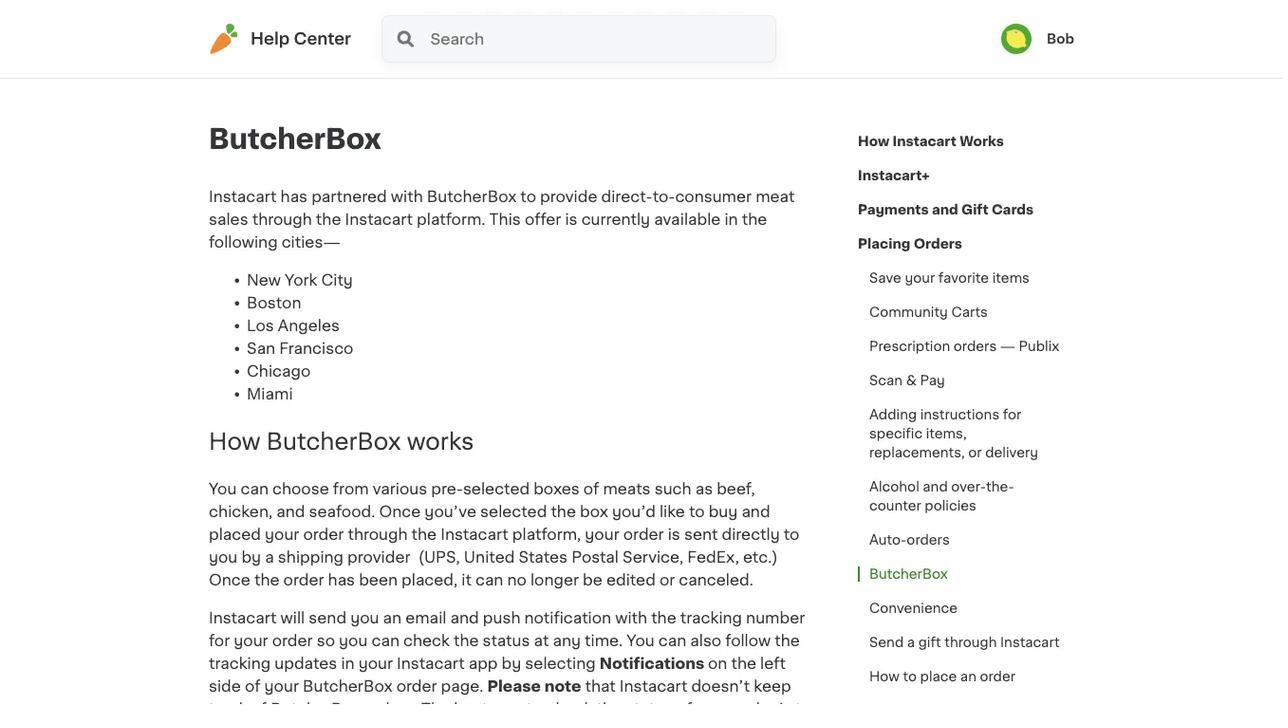 Task type: describe. For each thing, give the bounding box(es) containing it.
various
[[373, 481, 427, 496]]

to right directly
[[784, 527, 800, 542]]

send
[[870, 636, 904, 650]]

keep
[[754, 679, 792, 694]]

you inside you can choose from various pre-selected boxes of meats such as beef, chicken, and seafood. once you've selected the box you'd like to buy and placed your order through the instacart platform, your order is sent directly to you by a shipping provider  (ups, united states postal service, fedex, etc.) once the order has been placed, it can no longer be edited or canceled.
[[209, 481, 237, 496]]

butcherbox link
[[858, 557, 960, 592]]

through inside you can choose from various pre-selected boxes of meats such as beef, chicken, and seafood. once you've selected the box you'd like to buy and placed your order through the instacart platform, your order is sent directly to you by a shipping provider  (ups, united states postal service, fedex, etc.) once the order has been placed, it can no longer be edited or canceled.
[[348, 527, 408, 542]]

new
[[247, 273, 281, 288]]

2 vertical spatial through
[[945, 636, 997, 650]]

user avatar image
[[1002, 24, 1032, 54]]

you'd
[[612, 504, 656, 519]]

specific
[[870, 427, 923, 441]]

bob link
[[1002, 24, 1075, 54]]

that
[[585, 679, 616, 694]]

in inside instacart will send you an email and push notification with the tracking number for your order so you can check the status at any time. you can also follow the tracking updates in your instacart app by selecting
[[341, 656, 355, 671]]

san
[[247, 341, 276, 356]]

gift
[[962, 203, 989, 217]]

save your favorite items link
[[858, 261, 1042, 295]]

it
[[462, 572, 472, 588]]

and left the gift
[[932, 203, 959, 217]]

through inside instacart has partnered with butcherbox to provide direct-to-consumer meat sales through the instacart platform. this offer is currently available in the following cities—
[[252, 212, 312, 227]]

and down the choose
[[277, 504, 305, 519]]

will
[[281, 610, 305, 626]]

prescription
[[870, 340, 951, 353]]

scan & pay link
[[858, 364, 957, 398]]

save
[[870, 272, 902, 285]]

community carts link
[[858, 295, 1000, 330]]

consumer
[[676, 189, 752, 204]]

notification
[[525, 610, 612, 626]]

of down doesn't
[[677, 702, 693, 706]]

cities—
[[282, 235, 341, 250]]

this
[[490, 212, 521, 227]]

pre-
[[431, 481, 463, 496]]

alcohol and over-the- counter policies
[[870, 480, 1015, 513]]

your up orders.
[[359, 656, 393, 671]]

your inside that instacart doesn't keep track of butcherbox orders. the best way to check the status of your order is t
[[697, 702, 731, 706]]

be
[[583, 572, 603, 588]]

convenience link
[[858, 592, 970, 626]]

send a gift through instacart
[[870, 636, 1060, 650]]

center
[[294, 31, 351, 47]]

carts
[[952, 306, 988, 319]]

email
[[406, 610, 447, 626]]

is inside you can choose from various pre-selected boxes of meats such as beef, chicken, and seafood. once you've selected the box you'd like to buy and placed your order through the instacart platform, your order is sent directly to you by a shipping provider  (ups, united states postal service, fedex, etc.) once the order has been placed, it can no longer be edited or canceled.
[[668, 527, 681, 542]]

time.
[[585, 633, 623, 648]]

how to place an order link
[[858, 660, 1027, 694]]

instacart+
[[858, 169, 930, 182]]

service,
[[623, 550, 684, 565]]

beef,
[[717, 481, 755, 496]]

how instacart works
[[858, 135, 1005, 148]]

1 vertical spatial you
[[351, 610, 379, 626]]

0 vertical spatial tracking
[[681, 610, 743, 626]]

place
[[921, 670, 957, 684]]

directly
[[722, 527, 780, 542]]

orders.
[[364, 702, 418, 706]]

status inside instacart will send you an email and push notification with the tracking number for your order so you can check the status at any time. you can also follow the tracking updates in your instacart app by selecting
[[483, 633, 530, 648]]

order up service,
[[624, 527, 664, 542]]

instacart has partnered with butcherbox to provide direct-to-consumer meat sales through the instacart platform. this offer is currently available in the following cities—
[[209, 189, 795, 250]]

scan & pay
[[870, 374, 946, 387]]

of inside you can choose from various pre-selected boxes of meats such as beef, chicken, and seafood. once you've selected the box you'd like to buy and placed your order through the instacart platform, your order is sent directly to you by a shipping provider  (ups, united states postal service, fedex, etc.) once the order has been placed, it can no longer be edited or canceled.
[[584, 481, 600, 496]]

status inside that instacart doesn't keep track of butcherbox orders. the best way to check the status of your order is t
[[626, 702, 673, 706]]

adding
[[870, 408, 917, 422]]

offer
[[525, 212, 562, 227]]

and up directly
[[742, 504, 771, 519]]

favorite
[[939, 272, 990, 285]]

1 vertical spatial tracking
[[209, 656, 271, 671]]

your up side
[[234, 633, 268, 648]]

los
[[247, 318, 274, 333]]

for inside adding instructions for specific items, replacements, or delivery
[[1004, 408, 1022, 422]]

meats
[[603, 481, 651, 496]]

postal
[[572, 550, 619, 565]]

instacart inside you can choose from various pre-selected boxes of meats such as beef, chicken, and seafood. once you've selected the box you'd like to buy and placed your order through the instacart platform, your order is sent directly to you by a shipping provider  (ups, united states postal service, fedex, etc.) once the order has been placed, it can no longer be edited or canceled.
[[441, 527, 509, 542]]

can up notifications
[[659, 633, 687, 648]]

help center
[[251, 31, 351, 47]]

pay
[[921, 374, 946, 387]]

or inside you can choose from various pre-selected boxes of meats such as beef, chicken, and seafood. once you've selected the box you'd like to buy and placed your order through the instacart platform, your order is sent directly to you by a shipping provider  (ups, united states postal service, fedex, etc.) once the order has been placed, it can no longer be edited or canceled.
[[660, 572, 675, 588]]

1 horizontal spatial an
[[961, 670, 977, 684]]

placed
[[209, 527, 261, 542]]

—
[[1001, 340, 1016, 353]]

your right save
[[905, 272, 936, 285]]

auto-orders link
[[858, 523, 962, 557]]

you can choose from various pre-selected boxes of meats such as beef, chicken, and seafood. once you've selected the box you'd like to buy and placed your order through the instacart platform, your order is sent directly to you by a shipping provider  (ups, united states postal service, fedex, etc.) once the order has been placed, it can no longer be edited or canceled.
[[209, 481, 800, 588]]

instacart up sales
[[209, 189, 277, 204]]

the up notifications
[[652, 610, 677, 626]]

works
[[960, 135, 1005, 148]]

following
[[209, 235, 278, 250]]

bob
[[1047, 32, 1075, 46]]

edited
[[607, 572, 656, 588]]

the up app at the bottom left
[[454, 633, 479, 648]]

placing orders
[[858, 237, 963, 251]]

your up postal
[[585, 527, 620, 542]]

order inside instacart will send you an email and push notification with the tracking number for your order so you can check the status at any time. you can also follow the tracking updates in your instacart app by selecting
[[272, 633, 313, 648]]

the down boxes
[[551, 504, 576, 519]]

canceled.
[[679, 572, 754, 588]]

buy
[[709, 504, 738, 519]]

adding instructions for specific items, replacements, or delivery
[[870, 408, 1039, 460]]

instacart inside how instacart works link
[[893, 135, 957, 148]]

orders for prescription
[[954, 340, 997, 353]]

on
[[708, 656, 728, 671]]

that instacart doesn't keep track of butcherbox orders. the best way to check the status of your order is t
[[209, 679, 812, 706]]

instacart inside that instacart doesn't keep track of butcherbox orders. the best way to check the status of your order is t
[[620, 679, 688, 694]]

to inside that instacart doesn't keep track of butcherbox orders. the best way to check the status of your order is t
[[527, 702, 543, 706]]

by inside you can choose from various pre-selected boxes of meats such as beef, chicken, and seafood. once you've selected the box you'd like to buy and placed your order through the instacart platform, your order is sent directly to you by a shipping provider  (ups, united states postal service, fedex, etc.) once the order has been placed, it can no longer be edited or canceled.
[[242, 550, 261, 565]]

partnered
[[312, 189, 387, 204]]

1 vertical spatial selected
[[481, 504, 547, 519]]

instacart down partnered at left
[[345, 212, 413, 227]]

save your favorite items
[[870, 272, 1030, 285]]

alcohol
[[870, 480, 920, 494]]

(ups,
[[418, 550, 460, 565]]

to-
[[653, 189, 676, 204]]

such
[[655, 481, 692, 496]]

help center link
[[209, 24, 351, 54]]

0 vertical spatial selected
[[463, 481, 530, 496]]

butcherbox inside instacart has partnered with butcherbox to provide direct-to-consumer meat sales through the instacart platform. this offer is currently available in the following cities—
[[427, 189, 517, 204]]

miami
[[247, 386, 293, 402]]

the down the meat
[[742, 212, 768, 227]]

gift
[[919, 636, 942, 650]]

platform,
[[513, 527, 581, 542]]

and inside instacart will send you an email and push notification with the tracking number for your order so you can check the status at any time. you can also follow the tracking updates in your instacart app by selecting
[[451, 610, 479, 626]]

selecting
[[525, 656, 596, 671]]

york
[[285, 273, 318, 288]]

you inside instacart will send you an email and push notification with the tracking number for your order so you can check the status at any time. you can also follow the tracking updates in your instacart app by selecting
[[627, 633, 655, 648]]



Task type: locate. For each thing, give the bounding box(es) containing it.
with inside instacart has partnered with butcherbox to provide direct-to-consumer meat sales through the instacart platform. this offer is currently available in the following cities—
[[391, 189, 423, 204]]

provide
[[540, 189, 598, 204]]

boxes
[[534, 481, 580, 496]]

0 horizontal spatial check
[[404, 633, 450, 648]]

1 vertical spatial a
[[908, 636, 915, 650]]

city
[[321, 273, 353, 288]]

prescription orders — publix link
[[858, 330, 1071, 364]]

through right the gift
[[945, 636, 997, 650]]

2 vertical spatial you
[[339, 633, 368, 648]]

0 vertical spatial by
[[242, 550, 261, 565]]

&
[[906, 374, 917, 387]]

0 horizontal spatial tracking
[[209, 656, 271, 671]]

tracking
[[681, 610, 743, 626], [209, 656, 271, 671]]

orders left —
[[954, 340, 997, 353]]

app
[[469, 656, 498, 671]]

a left the gift
[[908, 636, 915, 650]]

you down placed
[[209, 550, 238, 565]]

2 horizontal spatial through
[[945, 636, 997, 650]]

how down miami
[[209, 430, 261, 453]]

1 horizontal spatial check
[[547, 702, 593, 706]]

you
[[209, 550, 238, 565], [351, 610, 379, 626], [339, 633, 368, 648]]

instacart inside send a gift through instacart link
[[1001, 636, 1060, 650]]

0 horizontal spatial you
[[209, 481, 237, 496]]

for inside instacart will send you an email and push notification with the tracking number for your order so you can check the status at any time. you can also follow the tracking updates in your instacart app by selecting
[[209, 633, 230, 648]]

2 vertical spatial how
[[870, 670, 900, 684]]

0 vertical spatial has
[[281, 189, 308, 204]]

you inside you can choose from various pre-selected boxes of meats such as beef, chicken, and seafood. once you've selected the box you'd like to buy and placed your order through the instacart platform, your order is sent directly to you by a shipping provider  (ups, united states postal service, fedex, etc.) once the order has been placed, it can no longer be edited or canceled.
[[209, 550, 238, 565]]

instacart up the how to place an order
[[1001, 636, 1060, 650]]

with up time.
[[616, 610, 648, 626]]

is inside that instacart doesn't keep track of butcherbox orders. the best way to check the status of your order is t
[[780, 702, 792, 706]]

0 vertical spatial you
[[209, 481, 237, 496]]

please
[[488, 679, 541, 694]]

with inside instacart will send you an email and push notification with the tracking number for your order so you can check the status at any time. you can also follow the tracking updates in your instacart app by selecting
[[616, 610, 648, 626]]

cards
[[992, 203, 1034, 217]]

0 vertical spatial through
[[252, 212, 312, 227]]

items,
[[926, 427, 967, 441]]

any
[[553, 633, 581, 648]]

the down number
[[775, 633, 800, 648]]

has inside instacart has partnered with butcherbox to provide direct-to-consumer meat sales through the instacart platform. this offer is currently available in the following cities—
[[281, 189, 308, 204]]

instacart up instacart+ link
[[893, 135, 957, 148]]

butcherbox up platform.
[[427, 189, 517, 204]]

butcherbox up partnered at left
[[209, 126, 381, 153]]

like
[[660, 504, 685, 519]]

of right side
[[245, 679, 261, 694]]

to down please note
[[527, 702, 543, 706]]

0 vertical spatial check
[[404, 633, 450, 648]]

with
[[391, 189, 423, 204], [616, 610, 648, 626]]

0 horizontal spatial in
[[341, 656, 355, 671]]

butcherbox inside on the left side of your butcherbox order page.
[[303, 679, 393, 694]]

butcherbox down auto-orders link
[[870, 568, 948, 581]]

0 horizontal spatial orders
[[907, 534, 950, 547]]

1 horizontal spatial once
[[379, 504, 421, 519]]

box
[[580, 504, 609, 519]]

has
[[281, 189, 308, 204], [328, 572, 355, 588]]

to
[[521, 189, 537, 204], [689, 504, 705, 519], [784, 527, 800, 542], [903, 670, 917, 684], [527, 702, 543, 706]]

1 vertical spatial with
[[616, 610, 648, 626]]

butcherbox down updates
[[271, 702, 361, 706]]

0 horizontal spatial for
[[209, 633, 230, 648]]

auto-
[[870, 534, 907, 547]]

send
[[309, 610, 347, 626]]

of right track in the left of the page
[[251, 702, 267, 706]]

selected up you've
[[463, 481, 530, 496]]

your down doesn't
[[697, 702, 731, 706]]

scan
[[870, 374, 903, 387]]

or down service,
[[660, 572, 675, 588]]

as
[[696, 481, 713, 496]]

a inside you can choose from various pre-selected boxes of meats such as beef, chicken, and seafood. once you've selected the box you'd like to buy and placed your order through the instacart platform, your order is sent directly to you by a shipping provider  (ups, united states postal service, fedex, etc.) once the order has been placed, it can no longer be edited or canceled.
[[265, 550, 274, 565]]

and inside alcohol and over-the- counter policies
[[923, 480, 948, 494]]

0 vertical spatial how
[[858, 135, 890, 148]]

1 vertical spatial orders
[[907, 534, 950, 547]]

policies
[[925, 499, 977, 513]]

how up instacart+ link
[[858, 135, 890, 148]]

placing orders link
[[858, 227, 963, 261]]

butcherbox up the from
[[267, 430, 401, 453]]

for up side
[[209, 633, 230, 648]]

0 horizontal spatial or
[[660, 572, 675, 588]]

check inside instacart will send you an email and push notification with the tracking number for your order so you can check the status at any time. you can also follow the tracking updates in your instacart app by selecting
[[404, 633, 450, 648]]

instacart up page.
[[397, 656, 465, 671]]

0 vertical spatial once
[[379, 504, 421, 519]]

0 vertical spatial is
[[565, 212, 578, 227]]

page.
[[441, 679, 484, 694]]

platform.
[[417, 212, 486, 227]]

Search search field
[[429, 16, 776, 62]]

order inside that instacart doesn't keep track of butcherbox orders. the best way to check the status of your order is t
[[735, 702, 776, 706]]

0 vertical spatial orders
[[954, 340, 997, 353]]

payments and gift cards link
[[858, 193, 1034, 227]]

2 vertical spatial is
[[780, 702, 792, 706]]

publix
[[1019, 340, 1060, 353]]

how for how butcherbox works
[[209, 430, 261, 453]]

new york city boston los angeles san francisco chicago miami
[[247, 273, 354, 402]]

on the left side of your butcherbox order page.
[[209, 656, 786, 694]]

payments and gift cards
[[858, 203, 1034, 217]]

order down the keep
[[735, 702, 776, 706]]

you've
[[425, 504, 477, 519]]

orders
[[914, 237, 963, 251]]

you up notifications
[[627, 633, 655, 648]]

0 horizontal spatial by
[[242, 550, 261, 565]]

by down placed
[[242, 550, 261, 565]]

alcohol and over-the- counter policies link
[[858, 470, 1075, 523]]

0 horizontal spatial status
[[483, 633, 530, 648]]

currently
[[582, 212, 651, 227]]

shipping
[[278, 550, 344, 565]]

0 vertical spatial status
[[483, 633, 530, 648]]

by up please
[[502, 656, 522, 671]]

butcherbox up orders.
[[303, 679, 393, 694]]

has inside you can choose from various pre-selected boxes of meats such as beef, chicken, and seafood. once you've selected the box you'd like to buy and placed your order through the instacart platform, your order is sent directly to you by a shipping provider  (ups, united states postal service, fedex, etc.) once the order has been placed, it can no longer be edited or canceled.
[[328, 572, 355, 588]]

and up policies
[[923, 480, 948, 494]]

you right so on the bottom left of the page
[[339, 633, 368, 648]]

or inside adding instructions for specific items, replacements, or delivery
[[969, 446, 982, 460]]

works
[[407, 430, 474, 453]]

has left been
[[328, 572, 355, 588]]

check inside that instacart doesn't keep track of butcherbox orders. the best way to check the status of your order is t
[[547, 702, 593, 706]]

is inside instacart has partnered with butcherbox to provide direct-to-consumer meat sales through the instacart platform. this offer is currently available in the following cities—
[[565, 212, 578, 227]]

notifications
[[600, 656, 708, 671]]

the inside that instacart doesn't keep track of butcherbox orders. the best way to check the status of your order is t
[[597, 702, 622, 706]]

the
[[316, 212, 341, 227], [742, 212, 768, 227], [551, 504, 576, 519], [412, 527, 437, 542], [254, 572, 280, 588], [652, 610, 677, 626], [454, 633, 479, 648], [775, 633, 800, 648], [732, 656, 757, 671], [597, 702, 622, 706]]

instacart+ link
[[858, 159, 930, 193]]

fedex,
[[688, 550, 740, 565]]

1 horizontal spatial has
[[328, 572, 355, 588]]

how for how to place an order
[[870, 670, 900, 684]]

states
[[519, 550, 568, 565]]

is down like
[[668, 527, 681, 542]]

0 horizontal spatial through
[[252, 212, 312, 227]]

with up platform.
[[391, 189, 423, 204]]

can up the chicken,
[[241, 481, 269, 496]]

by inside instacart will send you an email and push notification with the tracking number for your order so you can check the status at any time. you can also follow the tracking updates in your instacart app by selecting
[[502, 656, 522, 671]]

available
[[654, 212, 721, 227]]

1 vertical spatial or
[[660, 572, 675, 588]]

a left "shipping"
[[265, 550, 274, 565]]

instacart left the will
[[209, 610, 277, 626]]

adding instructions for specific items, replacements, or delivery link
[[858, 398, 1075, 470]]

selected up platform,
[[481, 504, 547, 519]]

orders up butcherbox link
[[907, 534, 950, 547]]

0 vertical spatial a
[[265, 550, 274, 565]]

1 vertical spatial has
[[328, 572, 355, 588]]

1 vertical spatial once
[[209, 572, 251, 588]]

track
[[209, 702, 247, 706]]

1 horizontal spatial in
[[725, 212, 738, 227]]

in down the consumer
[[725, 212, 738, 227]]

note
[[545, 679, 581, 694]]

sales
[[209, 212, 248, 227]]

through up cities— in the left top of the page
[[252, 212, 312, 227]]

0 vertical spatial for
[[1004, 408, 1022, 422]]

1 vertical spatial you
[[627, 633, 655, 648]]

the up (ups,
[[412, 527, 437, 542]]

so
[[317, 633, 335, 648]]

please note
[[488, 679, 581, 694]]

is down the keep
[[780, 702, 792, 706]]

the down follow
[[732, 656, 757, 671]]

is down provide
[[565, 212, 578, 227]]

order inside how to place an order link
[[980, 670, 1016, 684]]

an inside instacart will send you an email and push notification with the tracking number for your order so you can check the status at any time. you can also follow the tracking updates in your instacart app by selecting
[[383, 610, 402, 626]]

and left push
[[451, 610, 479, 626]]

orders
[[954, 340, 997, 353], [907, 534, 950, 547]]

check down note
[[547, 702, 593, 706]]

1 horizontal spatial status
[[626, 702, 673, 706]]

instacart down notifications
[[620, 679, 688, 694]]

status down notifications
[[626, 702, 673, 706]]

order inside on the left side of your butcherbox order page.
[[397, 679, 437, 694]]

status down push
[[483, 633, 530, 648]]

your down updates
[[265, 679, 299, 694]]

1 horizontal spatial for
[[1004, 408, 1022, 422]]

send a gift through instacart link
[[858, 626, 1072, 660]]

0 horizontal spatial a
[[265, 550, 274, 565]]

has up cities— in the left top of the page
[[281, 189, 308, 204]]

1 vertical spatial is
[[668, 527, 681, 542]]

been
[[359, 572, 398, 588]]

once
[[379, 504, 421, 519], [209, 572, 251, 588]]

of up box
[[584, 481, 600, 496]]

order down send a gift through instacart
[[980, 670, 1016, 684]]

also
[[691, 633, 722, 648]]

1 vertical spatial by
[[502, 656, 522, 671]]

placing
[[858, 237, 911, 251]]

the inside on the left side of your butcherbox order page.
[[732, 656, 757, 671]]

0 vertical spatial in
[[725, 212, 738, 227]]

of inside on the left side of your butcherbox order page.
[[245, 679, 261, 694]]

butcherbox inside that instacart doesn't keep track of butcherbox orders. the best way to check the status of your order is t
[[271, 702, 361, 706]]

side
[[209, 679, 241, 694]]

to up sent
[[689, 504, 705, 519]]

over-
[[952, 480, 987, 494]]

1 horizontal spatial or
[[969, 446, 982, 460]]

status
[[483, 633, 530, 648], [626, 702, 673, 706]]

instacart up united
[[441, 527, 509, 542]]

1 horizontal spatial is
[[668, 527, 681, 542]]

the down that
[[597, 702, 622, 706]]

delivery
[[986, 446, 1039, 460]]

to inside instacart has partnered with butcherbox to provide direct-to-consumer meat sales through the instacart platform. this offer is currently available in the following cities—
[[521, 189, 537, 204]]

an left the email
[[383, 610, 402, 626]]

0 horizontal spatial with
[[391, 189, 423, 204]]

how for how instacart works
[[858, 135, 890, 148]]

1 horizontal spatial tracking
[[681, 610, 743, 626]]

1 vertical spatial check
[[547, 702, 593, 706]]

2 horizontal spatial is
[[780, 702, 792, 706]]

0 vertical spatial with
[[391, 189, 423, 204]]

0 horizontal spatial is
[[565, 212, 578, 227]]

community carts
[[870, 306, 988, 319]]

in inside instacart has partnered with butcherbox to provide direct-to-consumer meat sales through the instacart platform. this offer is currently available in the following cities—
[[725, 212, 738, 227]]

order up the
[[397, 679, 437, 694]]

1 vertical spatial how
[[209, 430, 261, 453]]

1 horizontal spatial orders
[[954, 340, 997, 353]]

selected
[[463, 481, 530, 496], [481, 504, 547, 519]]

0 horizontal spatial an
[[383, 610, 402, 626]]

no
[[508, 572, 527, 588]]

1 vertical spatial in
[[341, 656, 355, 671]]

order up "shipping"
[[303, 527, 344, 542]]

1 vertical spatial for
[[209, 633, 230, 648]]

1 vertical spatial status
[[626, 702, 673, 706]]

0 vertical spatial you
[[209, 550, 238, 565]]

longer
[[531, 572, 579, 588]]

is for this
[[565, 212, 578, 227]]

to left place
[[903, 670, 917, 684]]

you up the chicken,
[[209, 481, 237, 496]]

or up over-
[[969, 446, 982, 460]]

instacart image
[[209, 24, 239, 54]]

1 horizontal spatial a
[[908, 636, 915, 650]]

how down send
[[870, 670, 900, 684]]

order down the will
[[272, 633, 313, 648]]

1 vertical spatial an
[[961, 670, 977, 684]]

the down "shipping"
[[254, 572, 280, 588]]

from
[[333, 481, 369, 496]]

orders for auto-
[[907, 534, 950, 547]]

tracking up also
[[681, 610, 743, 626]]

can down united
[[476, 572, 504, 588]]

0 vertical spatial an
[[383, 610, 402, 626]]

the
[[422, 702, 450, 706]]

check down the email
[[404, 633, 450, 648]]

once down various
[[379, 504, 421, 519]]

1 vertical spatial through
[[348, 527, 408, 542]]

1 horizontal spatial by
[[502, 656, 522, 671]]

convenience
[[870, 602, 958, 615]]

1 horizontal spatial with
[[616, 610, 648, 626]]

can right so on the bottom left of the page
[[372, 633, 400, 648]]

1 horizontal spatial through
[[348, 527, 408, 542]]

1 horizontal spatial you
[[627, 633, 655, 648]]

once down placed
[[209, 572, 251, 588]]

instacart will send you an email and push notification with the tracking number for your order so you can check the status at any time. you can also follow the tracking updates in your instacart app by selecting
[[209, 610, 805, 671]]

order down "shipping"
[[284, 572, 324, 588]]

in right updates
[[341, 656, 355, 671]]

counter
[[870, 499, 922, 513]]

for up delivery
[[1004, 408, 1022, 422]]

prescription orders — publix
[[870, 340, 1060, 353]]

your inside on the left side of your butcherbox order page.
[[265, 679, 299, 694]]

your up "shipping"
[[265, 527, 299, 542]]

is for your
[[780, 702, 792, 706]]

united
[[464, 550, 515, 565]]

0 vertical spatial or
[[969, 446, 982, 460]]

for
[[1004, 408, 1022, 422], [209, 633, 230, 648]]

an right place
[[961, 670, 977, 684]]

number
[[746, 610, 805, 626]]

0 horizontal spatial has
[[281, 189, 308, 204]]

through down seafood.
[[348, 527, 408, 542]]

0 horizontal spatial once
[[209, 572, 251, 588]]

to up offer
[[521, 189, 537, 204]]

you right "send"
[[351, 610, 379, 626]]

tracking up side
[[209, 656, 271, 671]]

the up cities— in the left top of the page
[[316, 212, 341, 227]]



Task type: vqa. For each thing, say whether or not it's contained in the screenshot.
Prescription's orders
yes



